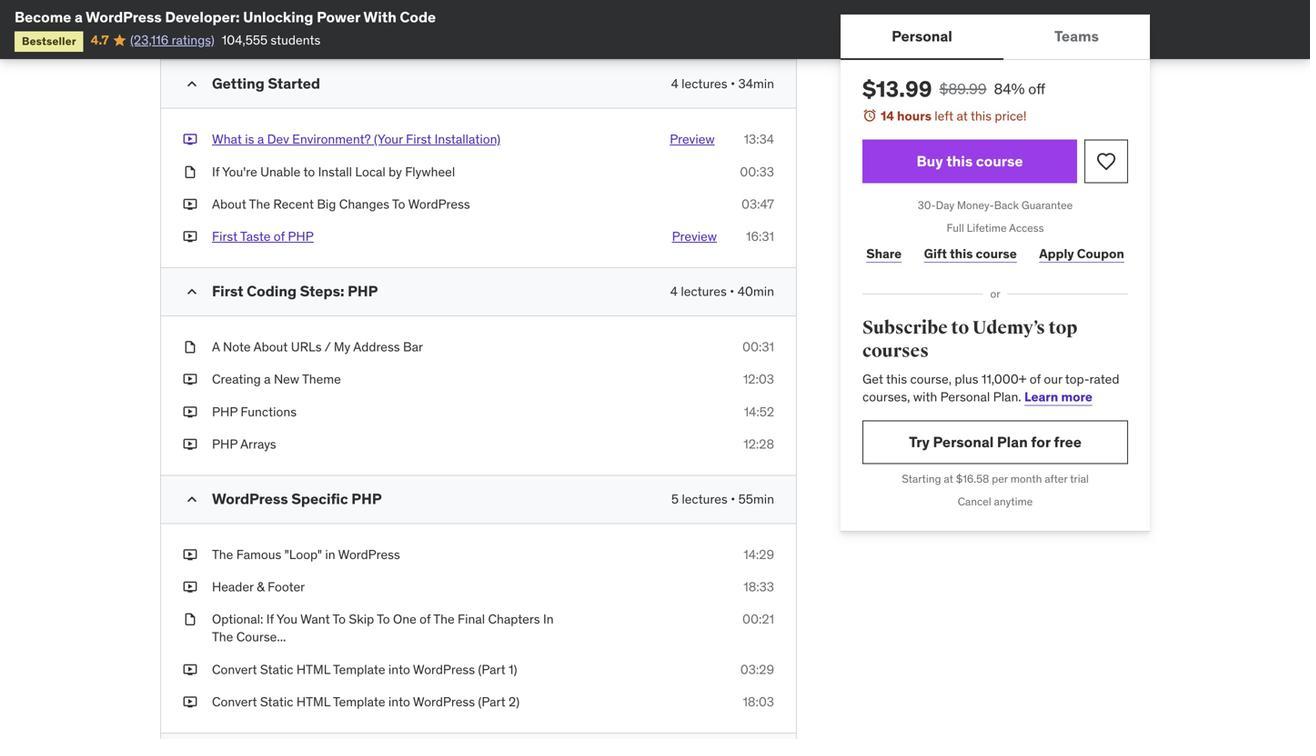 Task type: locate. For each thing, give the bounding box(es) containing it.
course inside button
[[976, 152, 1023, 171]]

to down by
[[392, 196, 405, 212]]

installation)
[[435, 131, 501, 148]]

static for convert static html template into wordpress (part 1)
[[260, 662, 293, 678]]

of left our
[[1030, 371, 1041, 388]]

guarantee
[[1022, 198, 1073, 213]]

4 lectures • 34min
[[671, 76, 775, 92]]

2 small image from the top
[[183, 491, 201, 509]]

into down "convert static html template into wordpress (part 1)"
[[389, 694, 410, 711]]

template down "convert static html template into wordpress (part 1)"
[[333, 694, 385, 711]]

0 vertical spatial 4
[[671, 76, 679, 92]]

lectures left 34min
[[682, 76, 728, 92]]

famous
[[236, 547, 281, 563]]

2 vertical spatial to
[[951, 317, 969, 339]]

6 xsmall image from the top
[[183, 662, 198, 679]]

of
[[274, 228, 285, 245], [1030, 371, 1041, 388], [420, 612, 431, 628]]

1 static from the top
[[260, 662, 293, 678]]

1 template from the top
[[333, 662, 385, 678]]

2 into from the top
[[389, 694, 410, 711]]

1 vertical spatial template
[[333, 694, 385, 711]]

wordpress down "php arrays"
[[212, 490, 288, 509]]

2 (part from the top
[[478, 694, 506, 711]]

course for buy this course
[[976, 152, 1023, 171]]

this right buy
[[947, 152, 973, 171]]

course up back
[[976, 152, 1023, 171]]

1 vertical spatial small image
[[183, 491, 201, 509]]

1 vertical spatial a
[[257, 131, 264, 148]]

34min
[[739, 76, 775, 92]]

0 horizontal spatial at
[[944, 472, 954, 486]]

course...
[[236, 630, 286, 646]]

0 vertical spatial first
[[406, 131, 432, 148]]

5 xsmall image from the top
[[183, 546, 198, 564]]

2 horizontal spatial to
[[951, 317, 969, 339]]

top
[[1049, 317, 1078, 339]]

convert
[[212, 662, 257, 678], [212, 694, 257, 711]]

7 xsmall image from the top
[[183, 611, 198, 629]]

try personal plan for free
[[909, 433, 1082, 452]]

2 vertical spatial personal
[[933, 433, 994, 452]]

personal
[[892, 27, 953, 45], [941, 389, 990, 405], [933, 433, 994, 452]]

first right (your
[[406, 131, 432, 148]]

0 vertical spatial template
[[333, 662, 385, 678]]

plan.
[[994, 389, 1022, 405]]

1)
[[509, 662, 517, 678]]

personal down plus
[[941, 389, 990, 405]]

(your
[[374, 131, 403, 148]]

starting at $16.58 per month after trial cancel anytime
[[902, 472, 1089, 509]]

template up convert static html template into wordpress (part 2)
[[333, 662, 385, 678]]

to left the
[[268, 21, 279, 37]]

2 xsmall image from the top
[[183, 163, 198, 181]]

2 vertical spatial •
[[731, 491, 736, 508]]

1 horizontal spatial at
[[957, 108, 968, 124]]

to left install on the left top
[[304, 164, 315, 180]]

at right the left
[[957, 108, 968, 124]]

(part for 2)
[[478, 694, 506, 711]]

2 convert from the top
[[212, 694, 257, 711]]

share button
[[863, 236, 906, 272]]

1 horizontal spatial about
[[254, 339, 288, 355]]

xsmall image left creating
[[183, 371, 198, 389]]

about down you're
[[212, 196, 246, 212]]

12:28
[[744, 436, 775, 453]]

big
[[317, 196, 336, 212]]

preview for 16:31
[[672, 228, 717, 245]]

at
[[957, 108, 968, 124], [944, 472, 954, 486]]

5 lectures • 55min
[[672, 491, 775, 508]]

30-
[[918, 198, 936, 213]]

buy
[[917, 152, 944, 171]]

subscribe to udemy's top courses
[[863, 317, 1078, 363]]

•
[[731, 76, 736, 92], [730, 284, 735, 300], [731, 491, 736, 508]]

into for 1)
[[389, 662, 410, 678]]

2 horizontal spatial of
[[1030, 371, 1041, 388]]

into for 2)
[[389, 694, 410, 711]]

small image
[[183, 283, 201, 301]]

1 vertical spatial into
[[389, 694, 410, 711]]

of right taste
[[274, 228, 285, 245]]

2 vertical spatial a
[[264, 371, 271, 388]]

2 vertical spatial of
[[420, 612, 431, 628]]

this for get
[[886, 371, 907, 388]]

a
[[212, 339, 220, 355]]

at left $16.58
[[944, 472, 954, 486]]

2 html from the top
[[297, 694, 330, 711]]

first inside button
[[212, 228, 238, 245]]

0 vertical spatial if
[[212, 164, 220, 180]]

• left the 55min
[[731, 491, 736, 508]]

html down want
[[297, 662, 330, 678]]

1 vertical spatial lectures
[[681, 284, 727, 300]]

welcome to the course!
[[212, 21, 348, 37]]

theme
[[302, 371, 341, 388]]

small image for getting started
[[183, 75, 201, 93]]

to left udemy's at the right
[[951, 317, 969, 339]]

course down "lifetime"
[[976, 246, 1017, 262]]

a right become
[[75, 8, 83, 26]]

of right one
[[420, 612, 431, 628]]

teams button
[[1004, 15, 1150, 58]]

1 vertical spatial 4
[[671, 284, 678, 300]]

xsmall image left a
[[183, 339, 198, 356]]

1 horizontal spatial of
[[420, 612, 431, 628]]

to left skip
[[333, 612, 346, 628]]

wordpress left 2)
[[413, 694, 475, 711]]

xsmall image left optional:
[[183, 611, 198, 629]]

0 horizontal spatial if
[[212, 164, 220, 180]]

4 left 34min
[[671, 76, 679, 92]]

0 vertical spatial about
[[212, 196, 246, 212]]

xsmall image for convert static html template into wordpress (part 2)
[[183, 694, 198, 712]]

4 for getting started
[[671, 76, 679, 92]]

1 vertical spatial of
[[1030, 371, 1041, 388]]

one
[[393, 612, 417, 628]]

to inside the subscribe to udemy's top courses
[[951, 317, 969, 339]]

this inside get this course, plus 11,000+ of our top-rated courses, with personal plan.
[[886, 371, 907, 388]]

specific
[[291, 490, 348, 509]]

to for subscribe
[[951, 317, 969, 339]]

lectures for php
[[682, 491, 728, 508]]

1 vertical spatial course
[[976, 246, 1017, 262]]

personal up $16.58
[[933, 433, 994, 452]]

lectures for steps:
[[681, 284, 727, 300]]

lectures
[[682, 76, 728, 92], [681, 284, 727, 300], [682, 491, 728, 508]]

1 vertical spatial at
[[944, 472, 954, 486]]

1 vertical spatial •
[[730, 284, 735, 300]]

a left new
[[264, 371, 271, 388]]

php down recent
[[288, 228, 314, 245]]

this right gift
[[950, 246, 973, 262]]

1 course from the top
[[976, 152, 1023, 171]]

2 xsmall image from the top
[[183, 339, 198, 356]]

you
[[277, 612, 298, 628]]

learn
[[1025, 389, 1059, 405]]

html for convert static html template into wordpress (part 1)
[[297, 662, 330, 678]]

1 vertical spatial convert
[[212, 694, 257, 711]]

if left you
[[266, 612, 274, 628]]

1 xsmall image from the top
[[183, 20, 198, 38]]

xsmall image left "php arrays"
[[183, 436, 198, 454]]

price!
[[995, 108, 1027, 124]]

0 vertical spatial html
[[297, 662, 330, 678]]

the left final
[[433, 612, 455, 628]]

/
[[325, 339, 331, 355]]

new
[[274, 371, 299, 388]]

00:33
[[740, 164, 775, 180]]

xsmall image left the header
[[183, 579, 198, 597]]

footer
[[268, 579, 305, 596]]

1 small image from the top
[[183, 75, 201, 93]]

this for gift
[[950, 246, 973, 262]]

00:21
[[743, 612, 775, 628]]

course inside "link"
[[976, 246, 1017, 262]]

cancel
[[958, 495, 992, 509]]

getting
[[212, 74, 265, 93]]

0 vertical spatial of
[[274, 228, 285, 245]]

per
[[992, 472, 1008, 486]]

into down optional: if you want to skip to one of the final chapters in the course...
[[389, 662, 410, 678]]

1 vertical spatial if
[[266, 612, 274, 628]]

1 vertical spatial personal
[[941, 389, 990, 405]]

18:33
[[744, 579, 775, 596]]

template
[[333, 662, 385, 678], [333, 694, 385, 711]]

1 (part from the top
[[478, 662, 506, 678]]

this inside "link"
[[950, 246, 973, 262]]

a right is
[[257, 131, 264, 148]]

this up "courses," at the bottom right
[[886, 371, 907, 388]]

3 xsmall image from the top
[[183, 196, 198, 213]]

xsmall image for php functions
[[183, 403, 198, 421]]

if left you're
[[212, 164, 220, 180]]

0 vertical spatial course
[[976, 152, 1023, 171]]

coding
[[247, 282, 297, 301]]

course
[[976, 152, 1023, 171], [976, 246, 1017, 262]]

what is a dev environment? (your first installation)
[[212, 131, 501, 148]]

1 vertical spatial first
[[212, 228, 238, 245]]

to inside button
[[268, 21, 279, 37]]

1 xsmall image from the top
[[183, 131, 198, 149]]

php left arrays
[[212, 436, 238, 453]]

php
[[288, 228, 314, 245], [348, 282, 378, 301], [212, 404, 238, 420], [212, 436, 238, 453], [352, 490, 382, 509]]

environment?
[[292, 131, 371, 148]]

preview down 4 lectures • 34min
[[670, 131, 715, 148]]

(part
[[478, 662, 506, 678], [478, 694, 506, 711]]

lectures right 5
[[682, 491, 728, 508]]

2 template from the top
[[333, 694, 385, 711]]

course for gift this course
[[976, 246, 1017, 262]]

tab list
[[841, 15, 1150, 60]]

first left taste
[[212, 228, 238, 245]]

small image for wordpress specific php
[[183, 491, 201, 509]]

0 vertical spatial a
[[75, 8, 83, 26]]

to left one
[[377, 612, 390, 628]]

xsmall image
[[183, 131, 198, 149], [183, 163, 198, 181], [183, 196, 198, 213], [183, 228, 198, 246], [183, 546, 198, 564], [183, 662, 198, 679], [183, 694, 198, 712]]

skip
[[349, 612, 374, 628]]

1 vertical spatial to
[[304, 164, 315, 180]]

xsmall image for about the recent big changes to wordpress
[[183, 196, 198, 213]]

apply coupon
[[1040, 246, 1125, 262]]

xsmall image for if you're unable to install local by flywheel
[[183, 163, 198, 181]]

the up the header
[[212, 547, 233, 563]]

header
[[212, 579, 254, 596]]

first
[[406, 131, 432, 148], [212, 228, 238, 245], [212, 282, 244, 301]]

5 xsmall image from the top
[[183, 436, 198, 454]]

first for first coding steps: php
[[212, 282, 244, 301]]

0 vertical spatial static
[[260, 662, 293, 678]]

courses,
[[863, 389, 911, 405]]

getting started
[[212, 74, 320, 93]]

the up first taste of php
[[249, 196, 270, 212]]

6 xsmall image from the top
[[183, 579, 198, 597]]

preview for 13:34
[[670, 131, 715, 148]]

php down creating
[[212, 404, 238, 420]]

2 static from the top
[[260, 694, 293, 711]]

2 course from the top
[[976, 246, 1017, 262]]

wordpress down final
[[413, 662, 475, 678]]

0 vertical spatial preview
[[670, 131, 715, 148]]

1 vertical spatial static
[[260, 694, 293, 711]]

0 vertical spatial personal
[[892, 27, 953, 45]]

1 vertical spatial preview
[[672, 228, 717, 245]]

lectures left 40min
[[681, 284, 727, 300]]

about up creating a new theme
[[254, 339, 288, 355]]

4 xsmall image from the top
[[183, 228, 198, 246]]

(part left 1)
[[478, 662, 506, 678]]

0 vertical spatial small image
[[183, 75, 201, 93]]

4 for first coding steps: php
[[671, 284, 678, 300]]

xsmall image for the famous "loop" in wordpress
[[183, 546, 198, 564]]

wordpress right "in"
[[338, 547, 400, 563]]

small image
[[183, 75, 201, 93], [183, 491, 201, 509]]

3 xsmall image from the top
[[183, 371, 198, 389]]

xsmall image
[[183, 20, 198, 38], [183, 339, 198, 356], [183, 371, 198, 389], [183, 403, 198, 421], [183, 436, 198, 454], [183, 579, 198, 597], [183, 611, 198, 629]]

1 html from the top
[[297, 662, 330, 678]]

1 vertical spatial (part
[[478, 694, 506, 711]]

xsmall image left "php functions"
[[183, 403, 198, 421]]

14
[[881, 108, 895, 124]]

4 xsmall image from the top
[[183, 403, 198, 421]]

03:29
[[741, 662, 775, 678]]

• left 40min
[[730, 284, 735, 300]]

of inside optional: if you want to skip to one of the final chapters in the course...
[[420, 612, 431, 628]]

php right steps:
[[348, 282, 378, 301]]

in
[[543, 612, 554, 628]]

first for first taste of php
[[212, 228, 238, 245]]

2 vertical spatial lectures
[[682, 491, 728, 508]]

0 horizontal spatial to
[[268, 21, 279, 37]]

1 horizontal spatial if
[[266, 612, 274, 628]]

wordpress specific php
[[212, 490, 382, 509]]

4 left 40min
[[671, 284, 678, 300]]

to
[[392, 196, 405, 212], [333, 612, 346, 628], [377, 612, 390, 628]]

7 xsmall image from the top
[[183, 694, 198, 712]]

14 hours left at this price!
[[881, 108, 1027, 124]]

1 convert from the top
[[212, 662, 257, 678]]

0 vertical spatial convert
[[212, 662, 257, 678]]

tab list containing personal
[[841, 15, 1150, 60]]

this inside button
[[947, 152, 973, 171]]

html down "convert static html template into wordpress (part 1)"
[[297, 694, 330, 711]]

1 into from the top
[[389, 662, 410, 678]]

personal up $13.99 at right
[[892, 27, 953, 45]]

2 vertical spatial first
[[212, 282, 244, 301]]

0 vertical spatial (part
[[478, 662, 506, 678]]

0 vertical spatial lectures
[[682, 76, 728, 92]]

1 vertical spatial html
[[297, 694, 330, 711]]

this left 'price!'
[[971, 108, 992, 124]]

xsmall image for a note about urls / my address bar
[[183, 339, 198, 356]]

gift this course link
[[921, 236, 1021, 272]]

ratings)
[[172, 32, 215, 48]]

4
[[671, 76, 679, 92], [671, 284, 678, 300]]

(part left 2)
[[478, 694, 506, 711]]

2 horizontal spatial to
[[392, 196, 405, 212]]

0 horizontal spatial of
[[274, 228, 285, 245]]

preview up 4 lectures • 40min
[[672, 228, 717, 245]]

first right small icon
[[212, 282, 244, 301]]

access
[[1010, 221, 1044, 235]]

0 vertical spatial into
[[389, 662, 410, 678]]

personal inside personal button
[[892, 27, 953, 45]]

• left 34min
[[731, 76, 736, 92]]

recent
[[273, 196, 314, 212]]

0 vertical spatial to
[[268, 21, 279, 37]]

xsmall image right (23,116
[[183, 20, 198, 38]]

11,000+
[[982, 371, 1027, 388]]

anytime
[[994, 495, 1033, 509]]



Task type: vqa. For each thing, say whether or not it's contained in the screenshot.
Management Skills link
no



Task type: describe. For each thing, give the bounding box(es) containing it.
local
[[355, 164, 386, 180]]

welcome to the course! button
[[212, 20, 348, 38]]

&
[[257, 579, 265, 596]]

in
[[325, 547, 335, 563]]

at inside starting at $16.58 per month after trial cancel anytime
[[944, 472, 954, 486]]

buy this course
[[917, 152, 1023, 171]]

if you're unable to install local by flywheel
[[212, 164, 455, 180]]

of inside get this course, plus 11,000+ of our top-rated courses, with personal plan.
[[1030, 371, 1041, 388]]

first taste of php
[[212, 228, 314, 245]]

coupon
[[1077, 246, 1125, 262]]

personal button
[[841, 15, 1004, 58]]

personal inside 'try personal plan for free' link
[[933, 433, 994, 452]]

hours
[[897, 108, 932, 124]]

creating a new theme
[[212, 371, 341, 388]]

if inside optional: if you want to skip to one of the final chapters in the course...
[[266, 612, 274, 628]]

this for buy
[[947, 152, 973, 171]]

php arrays
[[212, 436, 276, 453]]

html for convert static html template into wordpress (part 2)
[[297, 694, 330, 711]]

creating
[[212, 371, 261, 388]]

apply coupon button
[[1036, 236, 1129, 272]]

become a wordpress developer: unlocking power with code
[[15, 8, 436, 26]]

to for welcome
[[268, 21, 279, 37]]

1 horizontal spatial to
[[377, 612, 390, 628]]

back
[[995, 198, 1019, 213]]

power
[[317, 8, 360, 26]]

or
[[991, 287, 1001, 301]]

55min
[[739, 491, 775, 508]]

is
[[245, 131, 254, 148]]

udemy's
[[973, 317, 1046, 339]]

static for convert static html template into wordpress (part 2)
[[260, 694, 293, 711]]

xsmall image for optional: if you want to skip to one of the final chapters in the course...
[[183, 611, 198, 629]]

final
[[458, 612, 485, 628]]

wishlist image
[[1096, 151, 1118, 173]]

header & footer
[[212, 579, 305, 596]]

• for steps:
[[730, 284, 735, 300]]

subscribe
[[863, 317, 948, 339]]

gift
[[924, 246, 947, 262]]

with
[[363, 8, 397, 26]]

convert for convert static html template into wordpress (part 2)
[[212, 694, 257, 711]]

by
[[389, 164, 402, 180]]

a for creating
[[264, 371, 271, 388]]

what
[[212, 131, 242, 148]]

0 horizontal spatial to
[[333, 612, 346, 628]]

address
[[353, 339, 400, 355]]

install
[[318, 164, 352, 180]]

left
[[935, 108, 954, 124]]

template for convert static html template into wordpress (part 1)
[[333, 662, 385, 678]]

(23,116 ratings)
[[130, 32, 215, 48]]

started
[[268, 74, 320, 93]]

arrays
[[240, 436, 276, 453]]

unlocking
[[243, 8, 314, 26]]

0 horizontal spatial about
[[212, 196, 246, 212]]

convert static html template into wordpress (part 1)
[[212, 662, 517, 678]]

you're
[[222, 164, 257, 180]]

(part for 1)
[[478, 662, 506, 678]]

bar
[[403, 339, 423, 355]]

try personal plan for free link
[[863, 421, 1129, 465]]

php functions
[[212, 404, 297, 420]]

• for php
[[731, 491, 736, 508]]

16:31
[[746, 228, 775, 245]]

convert for convert static html template into wordpress (part 1)
[[212, 662, 257, 678]]

off
[[1029, 80, 1046, 98]]

xsmall image for what is a dev environment? (your first installation)
[[183, 131, 198, 149]]

wordpress up 4.7
[[86, 8, 162, 26]]

14:52
[[744, 404, 775, 420]]

xsmall image for convert static html template into wordpress (part 1)
[[183, 662, 198, 679]]

0 vertical spatial at
[[957, 108, 968, 124]]

courses
[[863, 341, 929, 363]]

template for convert static html template into wordpress (part 2)
[[333, 694, 385, 711]]

$16.58
[[956, 472, 990, 486]]

personal inside get this course, plus 11,000+ of our top-rated courses, with personal plan.
[[941, 389, 990, 405]]

0 vertical spatial •
[[731, 76, 736, 92]]

welcome
[[212, 21, 265, 37]]

want
[[300, 612, 330, 628]]

functions
[[241, 404, 297, 420]]

buy this course button
[[863, 140, 1078, 183]]

full
[[947, 221, 965, 235]]

course,
[[911, 371, 952, 388]]

the
[[282, 21, 301, 37]]

a for become
[[75, 8, 83, 26]]

the down optional:
[[212, 630, 233, 646]]

with
[[914, 389, 938, 405]]

unable
[[260, 164, 301, 180]]

xsmall image for header & footer
[[183, 579, 198, 597]]

of inside button
[[274, 228, 285, 245]]

changes
[[339, 196, 390, 212]]

top-
[[1066, 371, 1090, 388]]

1 vertical spatial about
[[254, 339, 288, 355]]

share
[[867, 246, 902, 262]]

4.7
[[91, 32, 109, 48]]

learn more link
[[1025, 389, 1093, 405]]

our
[[1044, 371, 1063, 388]]

plan
[[997, 433, 1028, 452]]

students
[[271, 32, 321, 48]]

convert static html template into wordpress (part 2)
[[212, 694, 520, 711]]

plus
[[955, 371, 979, 388]]

about the recent big changes to wordpress
[[212, 196, 470, 212]]

wordpress down flywheel
[[408, 196, 470, 212]]

code
[[400, 8, 436, 26]]

13:34
[[744, 131, 775, 148]]

get
[[863, 371, 884, 388]]

first coding steps: php
[[212, 282, 378, 301]]

18:03
[[743, 694, 775, 711]]

1 horizontal spatial to
[[304, 164, 315, 180]]

bestseller
[[22, 34, 76, 48]]

2)
[[509, 694, 520, 711]]

urls
[[291, 339, 322, 355]]

dev
[[267, 131, 289, 148]]

00:31
[[743, 339, 775, 355]]

day
[[936, 198, 955, 213]]

php inside button
[[288, 228, 314, 245]]

php right the specific
[[352, 490, 382, 509]]

xsmall image for creating a new theme
[[183, 371, 198, 389]]

5
[[672, 491, 679, 508]]

xsmall image for php arrays
[[183, 436, 198, 454]]

alarm image
[[863, 108, 877, 123]]

taste
[[240, 228, 271, 245]]

more
[[1062, 389, 1093, 405]]

teams
[[1055, 27, 1099, 45]]

$13.99
[[863, 76, 932, 103]]



